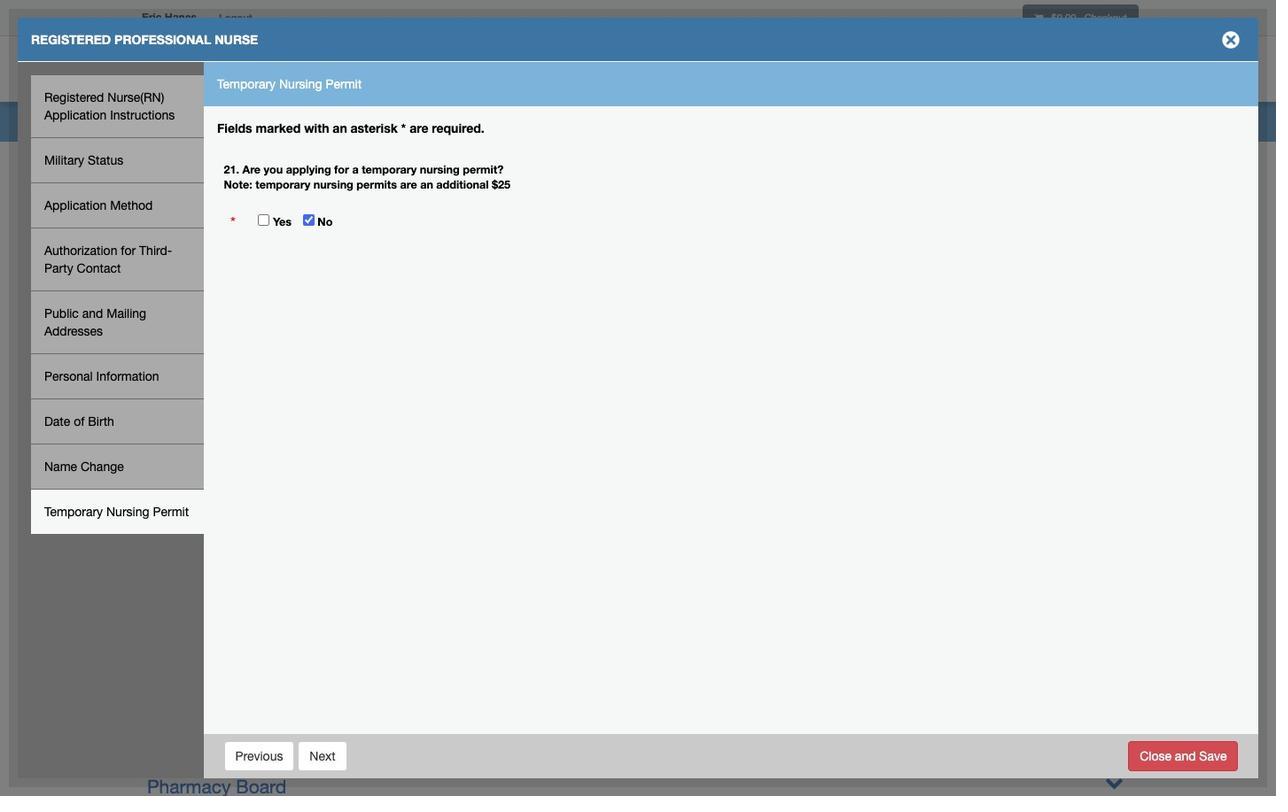 Task type: describe. For each thing, give the bounding box(es) containing it.
fields marked with an asterisk * are required.
[[217, 121, 485, 136]]

medical corporation link
[[147, 493, 317, 514]]

instructions
[[110, 108, 175, 122]]

for inside authorization for third- party contact
[[121, 244, 136, 258]]

my account
[[927, 65, 997, 77]]

technology
[[467, 317, 561, 339]]

accounting board architecture board collection agency board barber, cosmetology, esthetics & nail technology board dental board detective, security, fingerprint & alarm contractor board limited liability company massage therapy board medical board (physician & surgeon & chiropractor) medical corporation
[[147, 230, 622, 514]]

0 horizontal spatial temporary nursing permit
[[44, 505, 189, 519]]

account
[[946, 65, 997, 77]]

method
[[110, 199, 153, 213]]

$0.00
[[1052, 12, 1076, 23]]

0 horizontal spatial temporary
[[255, 179, 310, 192]]

0 vertical spatial permit
[[326, 77, 362, 91]]

applying
[[286, 163, 331, 176]]

services
[[1067, 65, 1117, 77]]

date of birth
[[44, 415, 114, 429]]

nail
[[430, 317, 461, 339]]

name
[[44, 460, 77, 474]]

security,
[[236, 376, 307, 397]]

limited liability company link
[[147, 405, 363, 426]]

1 medical from the top
[[147, 464, 213, 485]]

birth
[[88, 415, 114, 429]]

professional
[[114, 32, 211, 47]]

corporation
[[218, 493, 317, 514]]

2 vertical spatial nursing
[[147, 522, 212, 543]]

contact
[[77, 261, 121, 276]]

massage
[[147, 434, 223, 456]]

No checkbox
[[303, 215, 314, 226]]

date
[[44, 415, 70, 429]]

my
[[927, 65, 943, 77]]

additional
[[436, 179, 489, 192]]

2 application from the top
[[44, 199, 107, 213]]

0 horizontal spatial an
[[333, 121, 347, 136]]

logout link
[[206, 0, 266, 35]]

chevron down image
[[1105, 774, 1124, 792]]

home
[[867, 65, 899, 77]]

chiropractor)
[[472, 464, 581, 485]]

0 vertical spatial temporary
[[217, 77, 276, 91]]

you
[[264, 163, 283, 176]]

alarm
[[424, 376, 473, 397]]

online services link
[[1011, 40, 1143, 102]]

occupational therapy board link
[[147, 744, 1124, 768]]

application inside registered nurse(rn) application instructions
[[44, 108, 107, 122]]

nursing board (rn, lpn & apn)
[[147, 522, 414, 543]]

0 horizontal spatial *
[[230, 214, 236, 231]]

eric
[[142, 11, 162, 24]]

note:
[[224, 179, 252, 192]]

& right lpn
[[355, 522, 366, 543]]

military status
[[44, 153, 123, 168]]

architecture board link
[[147, 259, 303, 280]]

accounting board link
[[147, 230, 297, 251]]

liability
[[214, 405, 277, 426]]

close window image
[[1217, 26, 1245, 54]]

apn)
[[372, 522, 414, 543]]

public
[[44, 307, 79, 321]]

nursing board (rn, lpn & apn) link
[[147, 522, 414, 543]]

limited
[[147, 405, 209, 426]]

party
[[44, 261, 73, 276]]

21. are you applying for a temporary nursing permit? note: temporary nursing permits are an additional $25
[[224, 163, 511, 192]]

1 horizontal spatial temporary
[[362, 163, 417, 176]]

(rn,
[[272, 522, 308, 543]]

& left nail
[[413, 317, 425, 339]]

registered
[[31, 32, 111, 47]]

application method
[[44, 199, 153, 213]]

21.
[[224, 163, 239, 176]]

accounting
[[147, 230, 242, 251]]

no
[[318, 216, 333, 229]]

nurse
[[215, 32, 258, 47]]

public and mailing addresses
[[44, 307, 146, 339]]

(physician
[[273, 464, 358, 485]]

personal
[[44, 370, 93, 384]]

name change
[[44, 460, 124, 474]]

barber,
[[147, 317, 207, 339]]

nurse(rn)
[[107, 90, 164, 105]]

therapy inside accounting board architecture board collection agency board barber, cosmetology, esthetics & nail technology board dental board detective, security, fingerprint & alarm contractor board limited liability company massage therapy board medical board (physician & surgeon & chiropractor) medical corporation
[[228, 434, 295, 456]]

medical board (physician & surgeon & chiropractor) link
[[147, 464, 581, 485]]

eric hanes
[[142, 11, 197, 24]]

logout
[[219, 12, 252, 23]]

mailing
[[107, 307, 146, 321]]



Task type: vqa. For each thing, say whether or not it's contained in the screenshot.
text field
no



Task type: locate. For each thing, give the bounding box(es) containing it.
1 vertical spatial temporary nursing permit
[[44, 505, 189, 519]]

an inside 21. are you applying for a temporary nursing permit? note: temporary nursing permits are an additional $25
[[420, 179, 433, 192]]

*
[[401, 121, 406, 136], [230, 214, 236, 231]]

Yes checkbox
[[258, 215, 270, 226]]

are
[[410, 121, 428, 136], [400, 179, 417, 192]]

lpn
[[314, 522, 349, 543]]

an
[[333, 121, 347, 136], [420, 179, 433, 192]]

1 horizontal spatial an
[[420, 179, 433, 192]]

1 vertical spatial permit
[[153, 505, 189, 519]]

nursing up additional
[[420, 163, 460, 176]]

detective,
[[147, 376, 231, 397]]

permit
[[326, 77, 362, 91], [153, 505, 189, 519]]

massage therapy board link
[[147, 434, 351, 456]]

temporary down you
[[255, 179, 310, 192]]

status
[[88, 153, 123, 168]]

1 vertical spatial nursing
[[314, 179, 353, 192]]

* right asterisk
[[401, 121, 406, 136]]

1 horizontal spatial *
[[401, 121, 406, 136]]

1 vertical spatial nursing
[[106, 505, 149, 519]]

None button
[[224, 741, 295, 771], [298, 741, 347, 771], [1128, 741, 1239, 771], [224, 741, 295, 771], [298, 741, 347, 771], [1128, 741, 1239, 771]]

yes
[[273, 216, 292, 229]]

0 vertical spatial nursing
[[420, 163, 460, 176]]

temporary up the fields
[[217, 77, 276, 91]]

temporary up permits
[[362, 163, 417, 176]]

0 horizontal spatial permit
[[153, 505, 189, 519]]

required.
[[432, 121, 485, 136]]

authorization
[[44, 244, 117, 258]]

are right permits
[[400, 179, 417, 192]]

0 vertical spatial nursing
[[279, 77, 322, 91]]

1 horizontal spatial for
[[334, 163, 349, 176]]

application
[[44, 108, 107, 122], [44, 199, 107, 213]]

addresses
[[44, 324, 103, 339]]

& left "alarm"
[[407, 376, 419, 397]]

nursing down change
[[106, 505, 149, 519]]

1 horizontal spatial temporary nursing permit
[[217, 77, 362, 91]]

registered professional nurse
[[31, 32, 258, 47]]

are left required.
[[410, 121, 428, 136]]

surgeon
[[380, 464, 450, 485]]

0 vertical spatial an
[[333, 121, 347, 136]]

detective, security, fingerprint & alarm contractor board link
[[147, 376, 622, 397]]

an left additional
[[420, 179, 433, 192]]

0 vertical spatial medical
[[147, 464, 213, 485]]

1 horizontal spatial temporary
[[217, 77, 276, 91]]

$0.00 checkout
[[1049, 12, 1127, 23]]

collection
[[147, 288, 231, 309]]

illinois department of financial and professional regulation image
[[133, 40, 537, 97]]

online
[[1026, 65, 1064, 77]]

application down registered
[[44, 108, 107, 122]]

0 vertical spatial for
[[334, 163, 349, 176]]

therapy
[[228, 434, 295, 456], [263, 747, 331, 768]]

& right "surgeon"
[[455, 464, 466, 485]]

permit up fields marked with an asterisk * are required.
[[326, 77, 362, 91]]

1 vertical spatial therapy
[[263, 747, 331, 768]]

0 horizontal spatial nursing
[[314, 179, 353, 192]]

* left yes option
[[230, 214, 236, 231]]

temporary nursing permit down change
[[44, 505, 189, 519]]

nursing down a
[[314, 179, 353, 192]]

board
[[247, 230, 297, 251], [253, 259, 303, 280], [303, 288, 354, 309], [567, 317, 617, 339], [206, 347, 256, 368], [572, 376, 622, 397], [301, 434, 351, 456], [218, 464, 268, 485], [217, 522, 267, 543], [336, 747, 386, 768]]

0 vertical spatial temporary nursing permit
[[217, 77, 362, 91]]

company
[[282, 405, 363, 426]]

permit down massage on the bottom of page
[[153, 505, 189, 519]]

0 vertical spatial temporary
[[362, 163, 417, 176]]

registered
[[44, 90, 104, 105]]

architecture
[[147, 259, 247, 280]]

occupational therapy board
[[147, 747, 386, 768]]

1 horizontal spatial nursing
[[420, 163, 460, 176]]

temporary
[[217, 77, 276, 91], [44, 505, 103, 519]]

third-
[[139, 244, 172, 258]]

permit?
[[463, 163, 504, 176]]

temporary
[[362, 163, 417, 176], [255, 179, 310, 192]]

checkout
[[1084, 12, 1127, 23]]

& left "surgeon"
[[363, 464, 375, 485]]

home link
[[853, 40, 913, 102]]

application up authorization
[[44, 199, 107, 213]]

registered nurse(rn) application instructions
[[44, 90, 175, 122]]

1 vertical spatial temporary
[[255, 179, 310, 192]]

a
[[352, 163, 359, 176]]

collection agency board link
[[147, 288, 354, 309]]

shopping cart image
[[1034, 13, 1043, 23]]

marked
[[256, 121, 301, 136]]

personal information
[[44, 370, 159, 384]]

are inside 21. are you applying for a temporary nursing permit? note: temporary nursing permits are an additional $25
[[400, 179, 417, 192]]

0 vertical spatial therapy
[[228, 434, 295, 456]]

$25
[[492, 179, 511, 192]]

1 vertical spatial *
[[230, 214, 236, 231]]

authorization for third- party contact
[[44, 244, 172, 276]]

my account link
[[913, 40, 1011, 102]]

nursing down medical corporation link
[[147, 522, 212, 543]]

for left third-
[[121, 244, 136, 258]]

esthetics
[[332, 317, 408, 339]]

1 vertical spatial temporary
[[44, 505, 103, 519]]

1 vertical spatial medical
[[147, 493, 213, 514]]

online services
[[1026, 65, 1120, 77]]

0 vertical spatial application
[[44, 108, 107, 122]]

fields
[[217, 121, 252, 136]]

1 application from the top
[[44, 108, 107, 122]]

1 vertical spatial an
[[420, 179, 433, 192]]

cosmetology,
[[212, 317, 326, 339]]

dental
[[147, 347, 201, 368]]

contractor
[[478, 376, 567, 397]]

0 vertical spatial *
[[401, 121, 406, 136]]

occupational
[[147, 747, 258, 768]]

of
[[74, 415, 85, 429]]

nursing up with
[[279, 77, 322, 91]]

nursing
[[420, 163, 460, 176], [314, 179, 353, 192]]

for left a
[[334, 163, 349, 176]]

an right with
[[333, 121, 347, 136]]

2 medical from the top
[[147, 493, 213, 514]]

asterisk
[[351, 121, 398, 136]]

agency
[[236, 288, 298, 309]]

medical
[[147, 464, 213, 485], [147, 493, 213, 514]]

fingerprint
[[313, 376, 402, 397]]

temporary down name change
[[44, 505, 103, 519]]

are
[[242, 163, 261, 176]]

0 horizontal spatial temporary
[[44, 505, 103, 519]]

dental board link
[[147, 347, 256, 368]]

temporary nursing permit up 'marked'
[[217, 77, 362, 91]]

with
[[304, 121, 329, 136]]

1 vertical spatial application
[[44, 199, 107, 213]]

0 horizontal spatial for
[[121, 244, 136, 258]]

and
[[82, 307, 103, 321]]

1 horizontal spatial permit
[[326, 77, 362, 91]]

1 vertical spatial are
[[400, 179, 417, 192]]

chevron down image
[[1105, 744, 1124, 763]]

permits
[[357, 179, 397, 192]]

0 vertical spatial are
[[410, 121, 428, 136]]

information
[[96, 370, 159, 384]]

1 vertical spatial for
[[121, 244, 136, 258]]

for inside 21. are you applying for a temporary nursing permit? note: temporary nursing permits are an additional $25
[[334, 163, 349, 176]]

&
[[413, 317, 425, 339], [407, 376, 419, 397], [363, 464, 375, 485], [455, 464, 466, 485], [355, 522, 366, 543]]

hanes
[[165, 11, 197, 24]]



